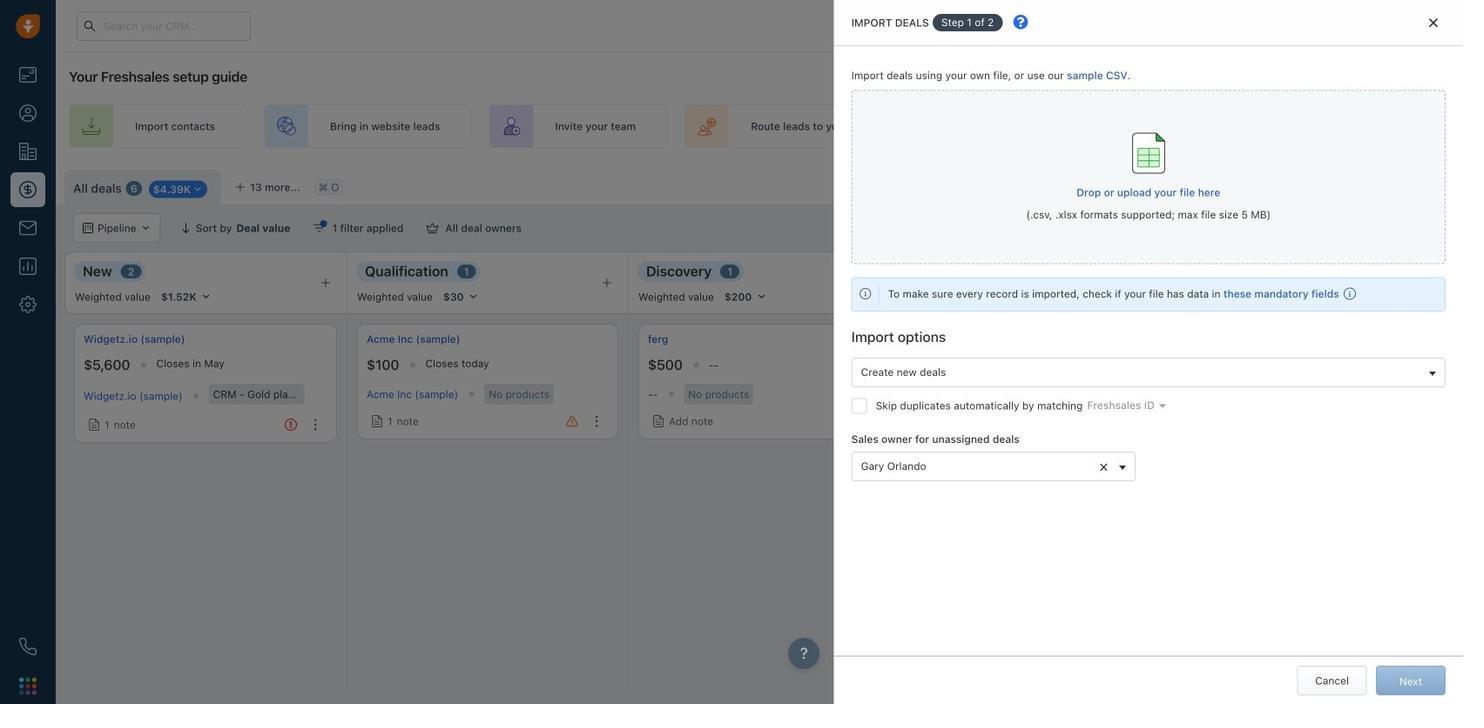 Task type: locate. For each thing, give the bounding box(es) containing it.
1 horizontal spatial container_wx8msf4aqz5i3rn1 image
[[1169, 179, 1181, 191]]

close image
[[1429, 18, 1438, 28]]

freshworks switcher image
[[19, 678, 37, 695]]

phone image
[[19, 639, 37, 656]]

0 horizontal spatial container_wx8msf4aqz5i3rn1 image
[[88, 419, 100, 431]]

dialog
[[834, 0, 1463, 705]]

container_wx8msf4aqz5i3rn1 image
[[1169, 179, 1181, 191], [88, 419, 100, 431]]

1 vertical spatial container_wx8msf4aqz5i3rn1 image
[[88, 419, 100, 431]]

container_wx8msf4aqz5i3rn1 image
[[313, 222, 325, 234], [426, 222, 439, 234], [371, 416, 383, 428], [652, 416, 665, 428]]



Task type: vqa. For each thing, say whether or not it's contained in the screenshot.
right container_WX8MsF4aQZ5i3RN1 image
yes



Task type: describe. For each thing, give the bounding box(es) containing it.
phone element
[[10, 630, 45, 665]]

Search field
[[1369, 213, 1456, 243]]

Search your CRM... text field
[[77, 11, 251, 41]]

0 vertical spatial container_wx8msf4aqz5i3rn1 image
[[1169, 179, 1181, 191]]



